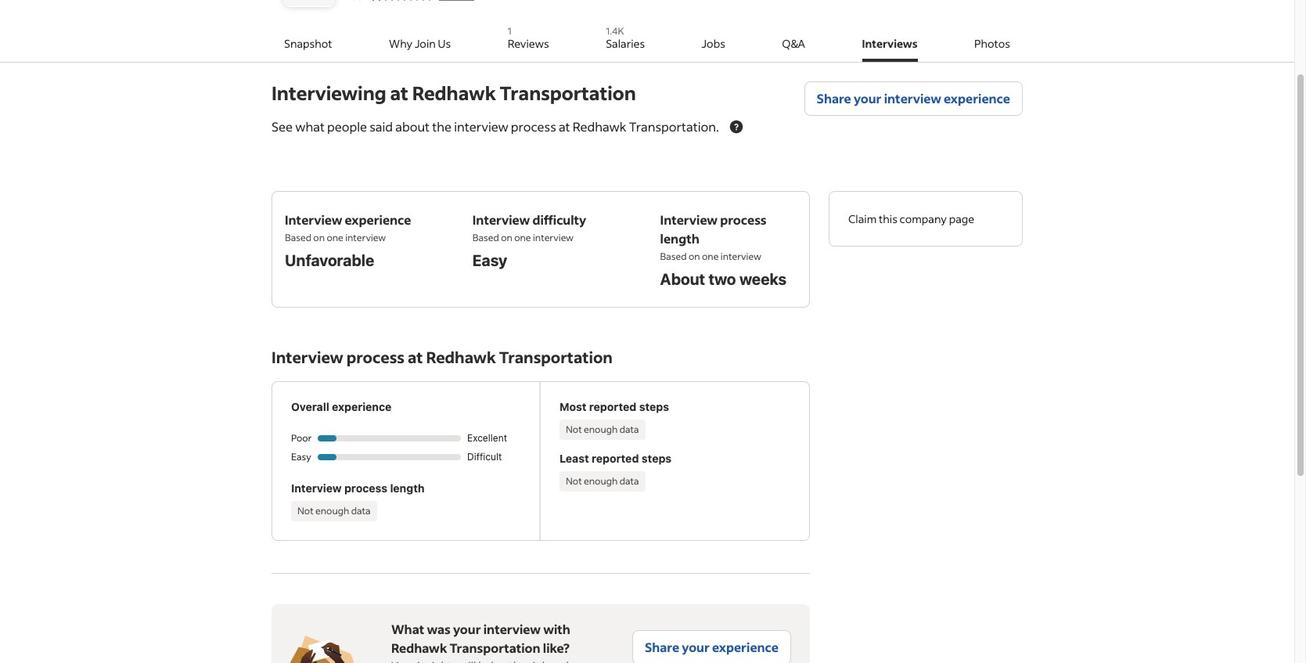 Task type: vqa. For each thing, say whether or not it's contained in the screenshot.
Interview process length's "process"
yes



Task type: locate. For each thing, give the bounding box(es) containing it.
share your experience
[[645, 639, 779, 655]]

interview down poor
[[291, 482, 342, 495]]

data for least
[[620, 475, 639, 487]]

1 vertical spatial reported
[[592, 452, 639, 465]]

1 horizontal spatial based
[[473, 232, 499, 244]]

1 horizontal spatial one
[[515, 232, 531, 244]]

based inside interview experience based on one interview unfavorable
[[285, 232, 312, 244]]

2 vertical spatial not enough data
[[298, 505, 371, 517]]

0 vertical spatial share
[[817, 90, 852, 107]]

interview up the about
[[661, 211, 718, 228]]

data down the interview process length
[[351, 505, 371, 517]]

interview experience based on one interview unfavorable
[[285, 211, 412, 269]]

based
[[285, 232, 312, 244], [473, 232, 499, 244], [661, 251, 687, 262]]

q&a
[[783, 36, 806, 51]]

1 vertical spatial your
[[453, 621, 481, 638]]

process for interview process length based on one interview about two weeks
[[721, 211, 767, 228]]

what was your interview with redhawk transportation like?
[[391, 621, 571, 657]]

data down "least reported steps"
[[620, 475, 639, 487]]

interview inside interview process length based on one interview about two weeks
[[661, 211, 718, 228]]

1 horizontal spatial on
[[501, 232, 513, 244]]

said
[[370, 118, 393, 135]]

on inside interview difficulty based on one interview easy
[[501, 232, 513, 244]]

interview inside interview experience based on one interview unfavorable
[[285, 211, 343, 228]]

data
[[620, 424, 639, 435], [620, 475, 639, 487], [351, 505, 371, 517]]

0 vertical spatial enough
[[584, 424, 618, 435]]

interview
[[285, 211, 343, 228], [473, 211, 530, 228], [661, 211, 718, 228], [272, 347, 344, 367], [291, 482, 342, 495]]

one for easy
[[515, 232, 531, 244]]

2 horizontal spatial on
[[689, 251, 701, 262]]

not down most at left
[[566, 424, 582, 435]]

jobs link
[[702, 20, 726, 62]]

interview
[[885, 90, 942, 107], [454, 118, 509, 135], [345, 232, 386, 244], [533, 232, 574, 244], [721, 251, 762, 262], [484, 621, 541, 638]]

why join us link
[[389, 20, 451, 62]]

2 horizontal spatial your
[[854, 90, 882, 107]]

easy
[[473, 251, 508, 269], [291, 451, 311, 463]]

difficult
[[468, 451, 502, 463]]

transportation down reviews
[[500, 81, 636, 105]]

photos link
[[975, 20, 1011, 62]]

redhawk
[[412, 81, 496, 105], [573, 118, 627, 135], [426, 347, 496, 367], [391, 640, 447, 657]]

interview down difficulty
[[533, 232, 574, 244]]

1 vertical spatial not
[[566, 475, 582, 487]]

one
[[327, 232, 344, 244], [515, 232, 531, 244], [702, 251, 719, 262]]

not enough data for least
[[566, 475, 639, 487]]

2 vertical spatial enough
[[316, 505, 349, 517]]

data for interview
[[351, 505, 371, 517]]

enough down most reported steps
[[584, 424, 618, 435]]

1.4k
[[606, 25, 625, 37]]

interview right 'the'
[[454, 118, 509, 135]]

interviewing at redhawk transportation
[[272, 81, 636, 105]]

not enough data down the interview process length
[[298, 505, 371, 517]]

1 vertical spatial not enough data
[[566, 475, 639, 487]]

1 horizontal spatial length
[[661, 230, 700, 247]]

data for most
[[620, 424, 639, 435]]

steps
[[640, 400, 670, 413], [642, 452, 672, 465]]

reported
[[590, 400, 637, 413], [592, 452, 639, 465]]

difficulty
[[533, 211, 587, 228]]

1 horizontal spatial your
[[682, 639, 710, 655]]

interview up two
[[721, 251, 762, 262]]

enough for most
[[584, 424, 618, 435]]

one inside interview experience based on one interview unfavorable
[[327, 232, 344, 244]]

see
[[272, 118, 293, 135]]

interview left with
[[484, 621, 541, 638]]

0 vertical spatial at
[[390, 81, 409, 105]]

on for unfavorable
[[314, 232, 325, 244]]

interview up unfavorable
[[345, 232, 386, 244]]

experience inside interview experience based on one interview unfavorable
[[345, 211, 412, 228]]

0 horizontal spatial one
[[327, 232, 344, 244]]

0 horizontal spatial share
[[645, 639, 680, 655]]

based for easy
[[473, 232, 499, 244]]

interview up overall
[[272, 347, 344, 367]]

interview process at redhawk transportation
[[272, 347, 613, 367]]

length for interview process length based on one interview about two weeks
[[661, 230, 700, 247]]

0 vertical spatial your
[[854, 90, 882, 107]]

process for interview process at redhawk transportation
[[347, 347, 405, 367]]

at
[[390, 81, 409, 105], [559, 118, 571, 135], [408, 347, 423, 367]]

0 horizontal spatial based
[[285, 232, 312, 244]]

1 vertical spatial steps
[[642, 452, 672, 465]]

0 horizontal spatial on
[[314, 232, 325, 244]]

interview down interviews
[[885, 90, 942, 107]]

1 vertical spatial enough
[[584, 475, 618, 487]]

enough for interview
[[316, 505, 349, 517]]

1.4k salaries
[[606, 25, 645, 51]]

0 vertical spatial data
[[620, 424, 639, 435]]

not enough data
[[566, 424, 639, 435], [566, 475, 639, 487], [298, 505, 371, 517]]

interview left difficulty
[[473, 211, 530, 228]]

length for interview process length
[[390, 482, 425, 495]]

interview for interview process length
[[291, 482, 342, 495]]

0 horizontal spatial your
[[453, 621, 481, 638]]

not down least
[[566, 475, 582, 487]]

1 vertical spatial length
[[390, 482, 425, 495]]

your for share your experience
[[682, 639, 710, 655]]

transportation down was
[[450, 640, 541, 657]]

2 horizontal spatial one
[[702, 251, 719, 262]]

1 vertical spatial share
[[645, 639, 680, 655]]

this
[[879, 211, 898, 226]]

experience
[[944, 90, 1011, 107], [345, 211, 412, 228], [332, 400, 392, 413], [713, 639, 779, 655]]

see what people said about the interview process at redhawk transportation.
[[272, 118, 719, 135]]

us
[[438, 36, 451, 51]]

2 vertical spatial transportation
[[450, 640, 541, 657]]

process for interview process length
[[345, 482, 388, 495]]

steps up "least reported steps"
[[640, 400, 670, 413]]

why
[[389, 36, 413, 51]]

photos
[[975, 36, 1011, 51]]

0 vertical spatial reported
[[590, 400, 637, 413]]

enough down "least reported steps"
[[584, 475, 618, 487]]

interview for interview difficulty based on one interview easy
[[473, 211, 530, 228]]

one inside interview difficulty based on one interview easy
[[515, 232, 531, 244]]

process
[[511, 118, 557, 135], [721, 211, 767, 228], [347, 347, 405, 367], [345, 482, 388, 495]]

excellent
[[468, 432, 507, 444]]

0 vertical spatial steps
[[640, 400, 670, 413]]

not down the interview process length
[[298, 505, 314, 517]]

data down most reported steps
[[620, 424, 639, 435]]

redhawk inside the what was your interview with redhawk transportation like?
[[391, 640, 447, 657]]

on inside interview experience based on one interview unfavorable
[[314, 232, 325, 244]]

process inside interview process length based on one interview about two weeks
[[721, 211, 767, 228]]

least reported steps
[[560, 452, 672, 465]]

1 vertical spatial easy
[[291, 451, 311, 463]]

share
[[817, 90, 852, 107], [645, 639, 680, 655]]

reported for least
[[592, 452, 639, 465]]

transportation up most at left
[[499, 347, 613, 367]]

0 vertical spatial not
[[566, 424, 582, 435]]

reported right most at left
[[590, 400, 637, 413]]

transportation
[[500, 81, 636, 105], [499, 347, 613, 367], [450, 640, 541, 657]]

based inside interview difficulty based on one interview easy
[[473, 232, 499, 244]]

1 horizontal spatial share
[[817, 90, 852, 107]]

what
[[391, 621, 425, 638]]

interview up unfavorable
[[285, 211, 343, 228]]

about
[[661, 270, 706, 288]]

0 vertical spatial not enough data
[[566, 424, 639, 435]]

interview inside interview difficulty based on one interview easy
[[473, 211, 530, 228]]

1 vertical spatial data
[[620, 475, 639, 487]]

your for share your interview experience
[[854, 90, 882, 107]]

your
[[854, 90, 882, 107], [453, 621, 481, 638], [682, 639, 710, 655]]

0 vertical spatial easy
[[473, 251, 508, 269]]

on
[[314, 232, 325, 244], [501, 232, 513, 244], [689, 251, 701, 262]]

length
[[661, 230, 700, 247], [390, 482, 425, 495]]

2 vertical spatial not
[[298, 505, 314, 517]]

0 vertical spatial length
[[661, 230, 700, 247]]

not enough data down most reported steps
[[566, 424, 639, 435]]

one for unfavorable
[[327, 232, 344, 244]]

length inside interview process length based on one interview about two weeks
[[661, 230, 700, 247]]

not
[[566, 424, 582, 435], [566, 475, 582, 487], [298, 505, 314, 517]]

2 horizontal spatial based
[[661, 251, 687, 262]]

1 horizontal spatial easy
[[473, 251, 508, 269]]

interview inside the what was your interview with redhawk transportation like?
[[484, 621, 541, 638]]

2 vertical spatial data
[[351, 505, 371, 517]]

interviews
[[863, 36, 918, 51]]

0 horizontal spatial length
[[390, 482, 425, 495]]

not enough data down "least reported steps"
[[566, 475, 639, 487]]

company
[[900, 211, 947, 226]]

interview for interview process at redhawk transportation
[[272, 347, 344, 367]]

reported right least
[[592, 452, 639, 465]]

steps down most reported steps
[[642, 452, 672, 465]]

enough down the interview process length
[[316, 505, 349, 517]]

2 vertical spatial your
[[682, 639, 710, 655]]

enough
[[584, 424, 618, 435], [584, 475, 618, 487], [316, 505, 349, 517]]



Task type: describe. For each thing, give the bounding box(es) containing it.
0 vertical spatial transportation
[[500, 81, 636, 105]]

interview process length
[[291, 482, 425, 495]]

2 vertical spatial at
[[408, 347, 423, 367]]

steps for least reported steps
[[642, 452, 672, 465]]

interview inside interview experience based on one interview unfavorable
[[345, 232, 386, 244]]

not for most
[[566, 424, 582, 435]]

page
[[950, 211, 975, 226]]

most reported steps
[[560, 400, 670, 413]]

overall experience
[[291, 400, 392, 413]]

based for unfavorable
[[285, 232, 312, 244]]

least
[[560, 452, 589, 465]]

share your interview experience
[[817, 90, 1011, 107]]

1 vertical spatial transportation
[[499, 347, 613, 367]]

interviews link
[[863, 20, 918, 62]]

interview for interview experience based on one interview unfavorable
[[285, 211, 343, 228]]

like?
[[543, 640, 570, 657]]

interview inside share your interview experience link
[[885, 90, 942, 107]]

easy inside interview difficulty based on one interview easy
[[473, 251, 508, 269]]

steps for most reported steps
[[640, 400, 670, 413]]

q&a link
[[783, 20, 806, 62]]

people
[[327, 118, 367, 135]]

your inside the what was your interview with redhawk transportation like?
[[453, 621, 481, 638]]

not enough data for most
[[566, 424, 639, 435]]

snapshot link
[[284, 20, 332, 62]]

why join us
[[389, 36, 451, 51]]

1 reviews
[[508, 25, 549, 51]]

1 vertical spatial at
[[559, 118, 571, 135]]

salaries
[[606, 36, 645, 51]]

interview difficulty based on one interview easy
[[473, 211, 587, 269]]

0 horizontal spatial easy
[[291, 451, 311, 463]]

reported for most
[[590, 400, 637, 413]]

transportation inside the what was your interview with redhawk transportation like?
[[450, 640, 541, 657]]

share your interview experience link
[[805, 81, 1024, 116]]

the
[[432, 118, 452, 135]]

interview inside interview process length based on one interview about two weeks
[[721, 251, 762, 262]]

not for least
[[566, 475, 582, 487]]

weeks
[[740, 270, 787, 288]]

what
[[295, 118, 325, 135]]

join
[[415, 36, 436, 51]]

transportation.
[[629, 118, 719, 135]]

claim this company page
[[849, 211, 975, 226]]

one inside interview process length based on one interview about two weeks
[[702, 251, 719, 262]]

on inside interview process length based on one interview about two weeks
[[689, 251, 701, 262]]

interview process length based on one interview about two weeks
[[661, 211, 787, 288]]

enough for least
[[584, 475, 618, 487]]

not enough data for interview
[[298, 505, 371, 517]]

snapshot
[[284, 36, 332, 51]]

disclaimer image
[[729, 119, 745, 135]]

poor
[[291, 432, 312, 444]]

1
[[508, 25, 512, 37]]

reviews
[[508, 36, 549, 51]]

interview for interview process length based on one interview about two weeks
[[661, 211, 718, 228]]

jobs
[[702, 36, 726, 51]]

share your experience link
[[633, 630, 792, 663]]

was
[[427, 621, 451, 638]]

interview inside interview difficulty based on one interview easy
[[533, 232, 574, 244]]

overall
[[291, 400, 329, 413]]

interviewing
[[272, 81, 387, 105]]

unfavorable
[[285, 251, 375, 269]]

claim this company page link
[[849, 211, 975, 226]]

based inside interview process length based on one interview about two weeks
[[661, 251, 687, 262]]

claim
[[849, 211, 877, 226]]

with
[[544, 621, 571, 638]]

most
[[560, 400, 587, 413]]

share for share your interview experience
[[817, 90, 852, 107]]

share for share your experience
[[645, 639, 680, 655]]

on for easy
[[501, 232, 513, 244]]

not for interview
[[298, 505, 314, 517]]

about
[[396, 118, 430, 135]]

two
[[709, 270, 737, 288]]



